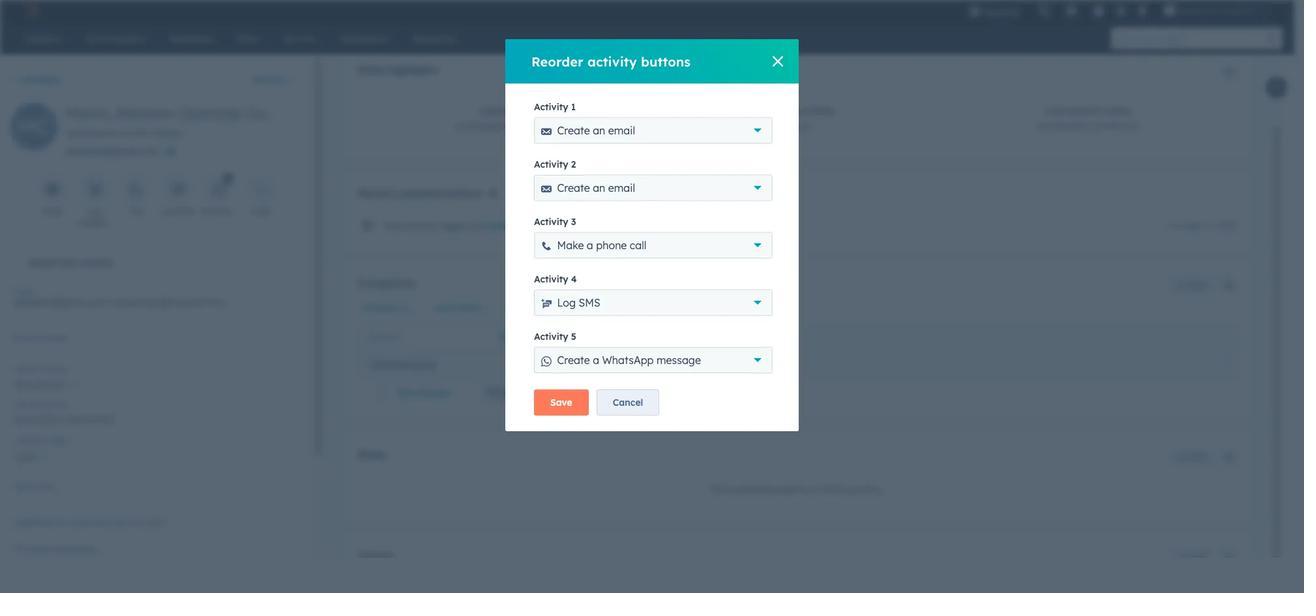 Task type: describe. For each thing, give the bounding box(es) containing it.
a for make
[[587, 239, 594, 252]]

create date button
[[570, 300, 633, 317]]

companies
[[358, 277, 416, 290]]

legal basis for processing contact's data
[[13, 517, 165, 527]]

last for last contacted
[[13, 400, 29, 410]]

contact
[[13, 364, 42, 374]]

status
[[457, 303, 482, 313]]

basis
[[35, 517, 55, 527]]

apoptosis studios 2 button
[[1157, 0, 1278, 21]]

create an email button for activity 1
[[534, 117, 773, 144]]

date
[[80, 544, 97, 554]]

1
[[571, 101, 576, 113]]

add for deals
[[1190, 452, 1205, 462]]

cancel
[[613, 397, 644, 408]]

marketplaces button
[[1059, 0, 1086, 21]]

help button
[[1089, 0, 1111, 21]]

company owner button
[[358, 300, 426, 317]]

last activity date
[[502, 303, 572, 313]]

activity 1
[[534, 101, 576, 113]]

apoptosis studios 2
[[1179, 5, 1259, 16]]

company name
[[370, 361, 436, 370]]

create an email button for activity 2
[[534, 175, 773, 201]]

press to sort. image
[[688, 360, 692, 369]]

domain
[[595, 361, 630, 370]]

upgrade image
[[970, 6, 982, 18]]

activity for activity 3
[[534, 216, 569, 228]]

more
[[252, 206, 270, 216]]

1 vertical spatial maria
[[533, 220, 559, 232]]

email for activity 2
[[609, 181, 636, 194]]

last contacted
[[13, 400, 68, 410]]

edt inside last activity date 10/27/2023 1:29 pm edt
[[1123, 121, 1140, 133]]

email for email
[[42, 206, 63, 216]]

studios
[[1222, 5, 1252, 16]]

calling icon button
[[1034, 2, 1056, 19]]

create date 10/18/2023 5:30 pm edt
[[455, 107, 560, 133]]

log for log sms icon
[[161, 206, 175, 216]]

deals
[[358, 448, 387, 461]]

october 4, 2023
[[1169, 220, 1238, 232]]

phone number
[[13, 333, 67, 343]]

about this contact button
[[0, 245, 300, 281]]

last activity date 10/27/2023 1:29 pm edt
[[1038, 107, 1140, 133]]

company domain name
[[553, 361, 655, 370]]

email deepdark@gmail.com, emailmaria@hubspot.com
[[13, 287, 227, 309]]

notifications button
[[1132, 0, 1155, 21]]

phone for phone number
[[13, 333, 36, 343]]

last for last activity date
[[502, 303, 519, 313]]

tara for tara schultz logged an email with maria johnson (sample contact)
[[384, 220, 403, 232]]

about this contact
[[29, 257, 113, 269]]

emailmaria@hubspot.com
[[113, 297, 227, 309]]

tara for tara schultz
[[13, 379, 32, 391]]

last for last activity date 10/27/2023 1:29 pm edt
[[1046, 107, 1066, 116]]

number
[[38, 333, 67, 343]]

company owner
[[362, 303, 426, 313]]

create a whatsapp message button
[[534, 347, 773, 373]]

log sms button
[[534, 290, 773, 316]]

contacts link
[[10, 74, 61, 85]]

log sms inside popup button
[[558, 296, 601, 309]]

number
[[747, 361, 781, 370]]

data highlights
[[358, 63, 439, 76]]

press to sort. element for phone number
[[1221, 360, 1226, 371]]

lead status button
[[430, 300, 493, 317]]

5:30
[[506, 121, 524, 133]]

owner for contact owner
[[45, 364, 67, 374]]

maria johnson (sample contact) link
[[533, 220, 683, 232]]

activity for activity 1
[[534, 101, 569, 113]]

associated
[[727, 483, 774, 495]]

log linkedin message image
[[88, 183, 100, 196]]

email for activity 1
[[609, 124, 636, 137]]

lead for lead status
[[13, 482, 31, 491]]

(sample inside maria johnson (sample contact) salesperson at riot games
[[179, 103, 240, 123]]

call
[[129, 206, 143, 216]]

pm inside create date 10/18/2023 5:30 pm edt
[[526, 121, 540, 133]]

actions button
[[244, 67, 303, 93]]

email link
[[484, 220, 510, 232]]

phone for phone number
[[716, 361, 744, 370]]

create for activity 2
[[558, 181, 590, 194]]

tickets
[[358, 549, 395, 562]]

activity for activity 2
[[534, 159, 569, 170]]

linkedin
[[78, 218, 110, 228]]

activity for activity 4
[[534, 273, 569, 285]]

log for log linkedin message image
[[87, 206, 101, 216]]

email for email deepdark@gmail.com, emailmaria@hubspot.com
[[13, 287, 34, 297]]

lead button
[[13, 444, 300, 465]]

0 horizontal spatial 2
[[571, 159, 576, 170]]

logged
[[438, 220, 468, 232]]

actions
[[252, 74, 285, 85]]

1 horizontal spatial johnson
[[562, 220, 601, 232]]

activity 2
[[534, 159, 576, 170]]

lead status
[[435, 303, 482, 313]]

lifecycle for lifecycle stage
[[13, 436, 45, 446]]

activity 4
[[534, 273, 577, 285]]

notifications image
[[1138, 6, 1149, 18]]

pm inside last activity date 10/27/2023 1:29 pm edt
[[1107, 121, 1121, 133]]

october
[[1169, 220, 1204, 232]]

2023
[[1217, 220, 1238, 232]]

4,
[[1207, 220, 1215, 232]]

first
[[13, 544, 29, 554]]

lead status
[[13, 482, 56, 491]]

apoptosis
[[1179, 5, 1219, 16]]

no
[[712, 483, 725, 495]]

riot.com link
[[557, 387, 611, 399]]

an for 1
[[593, 124, 606, 137]]

2 vertical spatial an
[[471, 220, 482, 232]]

status
[[34, 482, 56, 491]]

make a phone call button
[[534, 232, 773, 258]]

call image
[[130, 183, 142, 196]]

activity 3
[[534, 216, 576, 228]]

log inside popup button
[[558, 296, 576, 309]]

maria inside maria johnson (sample contact) salesperson at riot games
[[65, 103, 108, 123]]

activity inside last activity date 10/27/2023 1:29 pm edt
[[1069, 107, 1109, 116]]

more image
[[255, 183, 267, 196]]

activity inside popup button
[[521, 303, 551, 313]]

reorder activity buttons
[[532, 53, 691, 69]]

lead for lead
[[13, 451, 35, 463]]

help image
[[1094, 6, 1106, 18]]

riot games
[[398, 387, 450, 399]]

salesperson
[[65, 127, 117, 139]]

save
[[551, 397, 573, 408]]

last activity date button
[[498, 300, 572, 317]]

stage
[[808, 107, 834, 116]]

company for company owner
[[362, 303, 400, 313]]

lead for lead status
[[435, 303, 454, 313]]

create date
[[575, 303, 622, 313]]

5
[[571, 331, 577, 343]]

search button
[[1261, 27, 1283, 50]]

add for tickets
[[1190, 553, 1205, 562]]

contact's
[[112, 517, 145, 527]]

save button
[[534, 390, 589, 416]]

0 horizontal spatial sms
[[178, 206, 194, 216]]

exist.
[[862, 483, 884, 495]]

phone number
[[716, 361, 781, 370]]

call
[[630, 239, 647, 252]]

0 horizontal spatial message
[[77, 230, 111, 239]]



Task type: locate. For each thing, give the bounding box(es) containing it.
riot down company name
[[398, 387, 416, 399]]

0 vertical spatial email
[[42, 206, 63, 216]]

create down 5
[[558, 354, 590, 367]]

1 horizontal spatial 2
[[1254, 5, 1259, 16]]

0 vertical spatial a
[[587, 239, 594, 252]]

a inside "popup button"
[[593, 354, 600, 367]]

lifecycle left stage at top right
[[762, 107, 806, 116]]

1 horizontal spatial log
[[161, 206, 175, 216]]

2 add from the top
[[1190, 452, 1205, 462]]

name
[[632, 361, 655, 370]]

create down 4
[[575, 303, 601, 313]]

1 add button from the top
[[1170, 277, 1214, 294]]

press to sort. element for company domain name
[[688, 360, 692, 371]]

activity for activity 5
[[534, 331, 569, 343]]

date inside create date 10/18/2023 5:30 pm edt
[[513, 107, 534, 116]]

0 horizontal spatial schultz
[[34, 379, 65, 391]]

0 vertical spatial last
[[1046, 107, 1066, 116]]

create an email up the maria johnson (sample contact) link
[[558, 181, 636, 194]]

primary
[[488, 388, 519, 397]]

Search HubSpot search field
[[1112, 27, 1272, 50]]

link opens in a new window image
[[600, 389, 609, 399], [600, 389, 609, 399]]

an
[[593, 124, 606, 137], [593, 181, 606, 194], [471, 220, 482, 232]]

riot.com
[[557, 387, 597, 399]]

lead inside lifecycle stage lead
[[787, 121, 809, 133]]

menu containing apoptosis studios 2
[[961, 0, 1280, 21]]

activity left 1
[[534, 101, 569, 113]]

10/18/2023
[[455, 121, 504, 133]]

2 horizontal spatial last
[[1046, 107, 1066, 116]]

create for activity 5
[[558, 354, 590, 367]]

log
[[87, 206, 101, 216], [161, 206, 175, 216], [558, 296, 576, 309]]

1 vertical spatial tara
[[13, 379, 32, 391]]

contact)
[[245, 103, 309, 123], [644, 220, 683, 232]]

0 horizontal spatial edt
[[543, 121, 560, 133]]

email inside email deepdark@gmail.com, emailmaria@hubspot.com
[[13, 287, 34, 297]]

3 add button from the top
[[1170, 549, 1214, 566]]

lifecycle inside lifecycle stage lead
[[762, 107, 806, 116]]

activity left 5
[[534, 331, 569, 343]]

schultz down recent communications on the top
[[405, 220, 436, 232]]

1 vertical spatial 2
[[571, 159, 576, 170]]

2 add button from the top
[[1170, 449, 1214, 466]]

schultz for tara schultz
[[34, 379, 65, 391]]

0 vertical spatial riot
[[132, 127, 149, 139]]

2 vertical spatial add
[[1190, 553, 1205, 562]]

recent communications
[[358, 187, 483, 200]]

2 inside apoptosis studios 2 popup button
[[1254, 5, 1259, 16]]

data
[[147, 517, 165, 527]]

10/27/2023
[[1038, 121, 1086, 133]]

schultz for tara schultz logged an email with maria johnson (sample contact)
[[405, 220, 436, 232]]

1 pm from the left
[[526, 121, 540, 133]]

tara schultz logged an email with maria johnson (sample contact)
[[384, 220, 683, 232]]

0 vertical spatial owner
[[402, 303, 426, 313]]

date inside create date popup button
[[603, 303, 622, 313]]

contact owner
[[13, 364, 67, 374]]

last up 10/27/2023
[[1046, 107, 1066, 116]]

0 vertical spatial games
[[151, 127, 182, 139]]

0 vertical spatial 2
[[1254, 5, 1259, 16]]

company for company domain name
[[553, 361, 593, 370]]

hubspot image
[[23, 3, 39, 18]]

0 vertical spatial log sms
[[161, 206, 194, 216]]

2 press to sort. element from the left
[[1221, 360, 1226, 371]]

0 horizontal spatial games
[[151, 127, 182, 139]]

1 horizontal spatial contact)
[[644, 220, 683, 232]]

log sms image
[[172, 183, 183, 196]]

1 vertical spatial add button
[[1170, 449, 1214, 466]]

lifecycle left stage
[[13, 436, 45, 446]]

1 press to sort. element from the left
[[688, 360, 692, 371]]

edt down activity 1
[[543, 121, 560, 133]]

1 horizontal spatial owner
[[402, 303, 426, 313]]

0 horizontal spatial (sample
[[179, 103, 240, 123]]

add for companies
[[1190, 280, 1205, 290]]

contact) up make a phone call popup button
[[644, 220, 683, 232]]

company up riot.com
[[553, 361, 593, 370]]

a right make
[[587, 239, 594, 252]]

1 horizontal spatial edt
[[1123, 121, 1140, 133]]

settings link
[[1113, 4, 1130, 17]]

0 horizontal spatial lifecycle
[[13, 436, 45, 446]]

1 horizontal spatial email
[[42, 206, 63, 216]]

contacts
[[20, 74, 61, 85]]

last right status
[[502, 303, 519, 313]]

edt inside create date 10/18/2023 5:30 pm edt
[[543, 121, 560, 133]]

create an email for activity 2
[[558, 181, 636, 194]]

create
[[480, 107, 511, 116], [558, 124, 590, 137], [558, 181, 590, 194], [575, 303, 601, 313], [558, 354, 590, 367]]

message inside create a whatsapp message "popup button"
[[657, 354, 701, 367]]

Phone number text field
[[13, 331, 300, 357]]

1 vertical spatial phone
[[716, 361, 744, 370]]

2 pm from the left
[[1107, 121, 1121, 133]]

calling icon image
[[1039, 5, 1051, 17]]

owner for company owner
[[402, 303, 426, 313]]

1 vertical spatial games
[[419, 387, 450, 399]]

1 create an email from the top
[[558, 124, 636, 137]]

riot
[[132, 127, 149, 139], [398, 387, 416, 399]]

1 horizontal spatial log sms
[[558, 296, 601, 309]]

make a phone call
[[558, 239, 647, 252]]

0 horizontal spatial last
[[13, 400, 29, 410]]

create an email down 1
[[558, 124, 636, 137]]

hubspot link
[[16, 3, 49, 18]]

log down 4
[[558, 296, 576, 309]]

1 vertical spatial johnson
[[562, 220, 601, 232]]

a up riot.com link
[[593, 354, 600, 367]]

0 horizontal spatial owner
[[45, 364, 67, 374]]

this right about at the top of the page
[[59, 257, 75, 269]]

1 vertical spatial add
[[1190, 452, 1205, 462]]

1 vertical spatial log sms
[[558, 296, 601, 309]]

1 create an email button from the top
[[534, 117, 773, 144]]

legal
[[13, 517, 33, 527]]

0 horizontal spatial maria
[[65, 103, 108, 123]]

edt right "1:29"
[[1123, 121, 1140, 133]]

highlights
[[387, 63, 439, 76]]

1 vertical spatial whatsapp
[[603, 354, 654, 367]]

whatsapp inside "popup button"
[[603, 354, 654, 367]]

1:29
[[1088, 121, 1105, 133]]

1 horizontal spatial whatsapp
[[603, 354, 654, 367]]

contact
[[78, 257, 113, 269]]

search image
[[1268, 34, 1277, 43]]

processing
[[70, 517, 109, 527]]

about
[[29, 257, 56, 269]]

2 create an email from the top
[[558, 181, 636, 194]]

last inside popup button
[[502, 303, 519, 313]]

tara
[[384, 220, 403, 232], [13, 379, 32, 391]]

maria right with
[[533, 220, 559, 232]]

0 vertical spatial maria
[[65, 103, 108, 123]]

1 horizontal spatial riot
[[398, 387, 416, 399]]

1 vertical spatial a
[[593, 354, 600, 367]]

owner up tara schultz
[[45, 364, 67, 374]]

this right of
[[822, 483, 837, 495]]

1 add from the top
[[1190, 280, 1205, 290]]

menu
[[961, 0, 1280, 21]]

tara schultz button
[[13, 372, 300, 393]]

2 vertical spatial last
[[13, 400, 29, 410]]

1 vertical spatial (sample
[[604, 220, 641, 232]]

owner inside company owner popup button
[[402, 303, 426, 313]]

riot right at
[[132, 127, 149, 139]]

log linkedin message
[[77, 206, 111, 239]]

activity left 4
[[534, 273, 569, 285]]

1 horizontal spatial last
[[502, 303, 519, 313]]

add button for companies
[[1170, 277, 1214, 294]]

tara schultz image
[[1165, 5, 1177, 16]]

date inside last activity date popup button
[[554, 303, 572, 313]]

1 vertical spatial contact)
[[644, 220, 683, 232]]

whatsapp image
[[213, 183, 225, 196]]

create for activity 1
[[558, 124, 590, 137]]

1 vertical spatial an
[[593, 181, 606, 194]]

0 vertical spatial this
[[59, 257, 75, 269]]

an for 2
[[593, 181, 606, 194]]

activity up "1:29"
[[1069, 107, 1109, 116]]

0 vertical spatial johnson
[[112, 103, 175, 123]]

email
[[609, 124, 636, 137], [609, 181, 636, 194], [484, 220, 510, 232]]

0 horizontal spatial tara
[[13, 379, 32, 391]]

1 vertical spatial create an email button
[[534, 175, 773, 201]]

activity down activity 4
[[521, 303, 551, 313]]

company
[[362, 303, 400, 313], [370, 361, 410, 370], [553, 361, 593, 370]]

riot games link
[[398, 387, 450, 399]]

create up 10/18/2023
[[480, 107, 511, 116]]

settings image
[[1116, 6, 1127, 17]]

tara down the "contact"
[[13, 379, 32, 391]]

0 horizontal spatial phone
[[13, 333, 36, 343]]

johnson
[[112, 103, 175, 123], [562, 220, 601, 232]]

1 horizontal spatial (sample
[[604, 220, 641, 232]]

email image
[[46, 183, 58, 196]]

2 edt from the left
[[1123, 121, 1140, 133]]

johnson up at
[[112, 103, 175, 123]]

0 horizontal spatial this
[[59, 257, 75, 269]]

pm right 5:30
[[526, 121, 540, 133]]

contact) inside maria johnson (sample contact) salesperson at riot games
[[245, 103, 309, 123]]

upgrade
[[984, 7, 1021, 17]]

0 vertical spatial add button
[[1170, 277, 1214, 294]]

contact) down actions popup button
[[245, 103, 309, 123]]

0 horizontal spatial log
[[87, 206, 101, 216]]

1 vertical spatial message
[[657, 354, 701, 367]]

date inside last activity date 10/27/2023 1:29 pm edt
[[1111, 107, 1132, 116]]

1 horizontal spatial this
[[822, 483, 837, 495]]

2 right studios
[[1254, 5, 1259, 16]]

0 horizontal spatial pm
[[526, 121, 540, 133]]

0 vertical spatial schultz
[[405, 220, 436, 232]]

lifecycle for lifecycle stage lead
[[762, 107, 806, 116]]

0 vertical spatial lifecycle
[[762, 107, 806, 116]]

log up linkedin
[[87, 206, 101, 216]]

make
[[558, 239, 584, 252]]

activity left 3
[[534, 216, 569, 228]]

pm right "1:29"
[[1107, 121, 1121, 133]]

0 vertical spatial phone
[[13, 333, 36, 343]]

activity down activity 1
[[534, 159, 569, 170]]

activity
[[588, 53, 637, 69]]

riot inside maria johnson (sample contact) salesperson at riot games
[[132, 127, 149, 139]]

0 horizontal spatial riot
[[132, 127, 149, 139]]

0 vertical spatial sms
[[178, 206, 194, 216]]

menu item
[[1030, 0, 1033, 21]]

0 vertical spatial whatsapp
[[201, 206, 240, 216]]

add button for tickets
[[1170, 549, 1214, 566]]

log inside the log linkedin message
[[87, 206, 101, 216]]

for
[[57, 517, 67, 527]]

schultz down contact owner
[[34, 379, 65, 391]]

lifecycle stage
[[13, 436, 68, 446]]

1 vertical spatial last
[[502, 303, 519, 313]]

2 vertical spatial email
[[484, 220, 510, 232]]

press to sort. element
[[688, 360, 692, 371], [1221, 360, 1226, 371]]

0 vertical spatial create an email
[[558, 124, 636, 137]]

deal
[[31, 544, 47, 554]]

johnson inside maria johnson (sample contact) salesperson at riot games
[[112, 103, 175, 123]]

1 horizontal spatial phone
[[716, 361, 744, 370]]

games down name
[[419, 387, 450, 399]]

1 vertical spatial riot
[[398, 387, 416, 399]]

1 vertical spatial email
[[13, 287, 34, 297]]

buttons
[[641, 53, 691, 69]]

a inside popup button
[[587, 239, 594, 252]]

2 horizontal spatial log
[[558, 296, 576, 309]]

lead
[[787, 121, 809, 133], [435, 303, 454, 313], [13, 451, 35, 463], [13, 482, 31, 491]]

First deal created date text field
[[13, 552, 300, 573]]

company for company name
[[370, 361, 410, 370]]

company left name
[[370, 361, 410, 370]]

log sms
[[161, 206, 194, 216], [558, 296, 601, 309]]

message
[[77, 230, 111, 239], [657, 354, 701, 367]]

maria johnson (sample contact) salesperson at riot games
[[65, 103, 309, 139]]

1 edt from the left
[[543, 121, 560, 133]]

activity 5
[[534, 331, 577, 343]]

maria
[[65, 103, 108, 123], [533, 220, 559, 232]]

schultz inside popup button
[[34, 379, 65, 391]]

0 vertical spatial tara
[[384, 220, 403, 232]]

add button for deals
[[1170, 449, 1214, 466]]

lead inside popup button
[[13, 451, 35, 463]]

date
[[513, 107, 534, 116], [1111, 107, 1132, 116], [554, 303, 572, 313], [603, 303, 622, 313]]

2 create an email button from the top
[[534, 175, 773, 201]]

1 horizontal spatial lifecycle
[[762, 107, 806, 116]]

message right 'name'
[[657, 354, 701, 367]]

1 horizontal spatial tara
[[384, 220, 403, 232]]

create an email button
[[534, 117, 773, 144], [534, 175, 773, 201]]

create down 1
[[558, 124, 590, 137]]

2 up 3
[[571, 159, 576, 170]]

deepdark@gmail.com
[[65, 146, 160, 157]]

Last contacted text field
[[13, 408, 300, 429]]

1 horizontal spatial maria
[[533, 220, 559, 232]]

1 horizontal spatial pm
[[1107, 121, 1121, 133]]

1 vertical spatial owner
[[45, 364, 67, 374]]

0 vertical spatial add
[[1190, 280, 1205, 290]]

1 vertical spatial lifecycle
[[13, 436, 45, 446]]

maria up salesperson at the left
[[65, 103, 108, 123]]

1 horizontal spatial message
[[657, 354, 701, 367]]

0 horizontal spatial log sms
[[161, 206, 194, 216]]

a
[[587, 239, 594, 252], [593, 354, 600, 367]]

tara schultz
[[13, 379, 65, 391]]

data
[[358, 63, 383, 76]]

3 add from the top
[[1190, 553, 1205, 562]]

log sms down 4
[[558, 296, 601, 309]]

sms inside popup button
[[579, 296, 601, 309]]

create down activity 2
[[558, 181, 590, 194]]

create inside "popup button"
[[558, 354, 590, 367]]

1 vertical spatial schultz
[[34, 379, 65, 391]]

0 horizontal spatial johnson
[[112, 103, 175, 123]]

2 vertical spatial add button
[[1170, 549, 1214, 566]]

deepdark@gmail.com,
[[13, 297, 110, 309]]

phone
[[597, 239, 627, 252]]

a for create
[[593, 354, 600, 367]]

games right at
[[151, 127, 182, 139]]

1 vertical spatial email
[[609, 181, 636, 194]]

message down linkedin
[[77, 230, 111, 239]]

1 vertical spatial sms
[[579, 296, 601, 309]]

1 vertical spatial this
[[822, 483, 837, 495]]

last down tara schultz
[[13, 400, 29, 410]]

1 vertical spatial create an email
[[558, 181, 636, 194]]

company inside popup button
[[362, 303, 400, 313]]

press to sort. image
[[1221, 360, 1226, 369]]

0 vertical spatial contact)
[[245, 103, 309, 123]]

create an email for activity 1
[[558, 124, 636, 137]]

0 vertical spatial (sample
[[179, 103, 240, 123]]

close image
[[773, 56, 784, 67]]

3
[[571, 216, 576, 228]]

communications
[[397, 187, 483, 200]]

email down email image
[[42, 206, 63, 216]]

lifecycle stage lead
[[762, 107, 834, 133]]

mc button
[[10, 103, 57, 155]]

johnson up make
[[562, 220, 601, 232]]

company down companies
[[362, 303, 400, 313]]

1 horizontal spatial schultz
[[405, 220, 436, 232]]

marketplaces image
[[1066, 6, 1078, 18]]

owner down companies
[[402, 303, 426, 313]]

first deal created date
[[13, 544, 97, 554]]

add
[[1190, 280, 1205, 290], [1190, 452, 1205, 462], [1190, 553, 1205, 562]]

email
[[42, 206, 63, 216], [13, 287, 34, 297]]

stage
[[47, 436, 68, 446]]

0 horizontal spatial whatsapp
[[201, 206, 240, 216]]

last inside last activity date 10/27/2023 1:29 pm edt
[[1046, 107, 1066, 116]]

caret image
[[10, 261, 18, 265]]

email down the caret image
[[13, 287, 34, 297]]

0 horizontal spatial contact)
[[245, 103, 309, 123]]

tara inside popup button
[[13, 379, 32, 391]]

0 horizontal spatial press to sort. element
[[688, 360, 692, 371]]

create a whatsapp message
[[558, 354, 701, 367]]

1 horizontal spatial press to sort. element
[[1221, 360, 1226, 371]]

this inside dropdown button
[[59, 257, 75, 269]]

cancel button
[[597, 390, 660, 416]]

add button
[[1170, 277, 1214, 294], [1170, 449, 1214, 466], [1170, 549, 1214, 566]]

log down log sms icon
[[161, 206, 175, 216]]

recent
[[358, 187, 393, 200]]

Search search field
[[361, 325, 520, 348]]

lead inside popup button
[[435, 303, 454, 313]]

create an email
[[558, 124, 636, 137], [558, 181, 636, 194]]

tara down the recent at the top left of page
[[384, 220, 403, 232]]

0 vertical spatial message
[[77, 230, 111, 239]]

with
[[512, 220, 530, 232]]

games inside maria johnson (sample contact) salesperson at riot games
[[151, 127, 182, 139]]

1 horizontal spatial games
[[419, 387, 450, 399]]

log sms down log sms icon
[[161, 206, 194, 216]]

no associated objects of this type exist.
[[712, 483, 884, 495]]

create inside create date 10/18/2023 5:30 pm edt
[[480, 107, 511, 116]]



Task type: vqa. For each thing, say whether or not it's contained in the screenshot.


